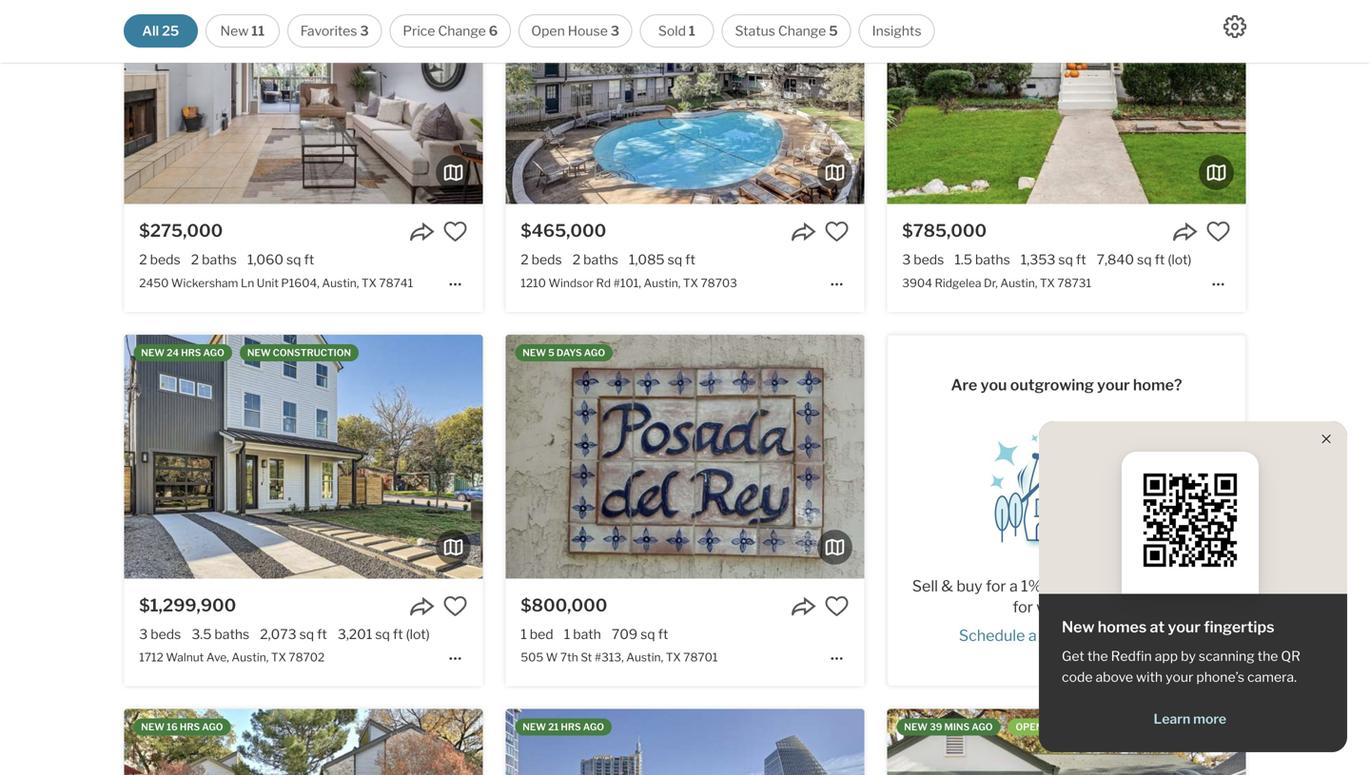 Task type: locate. For each thing, give the bounding box(es) containing it.
photo of 1210 windsor rd #101, austin, tx 78703 image
[[505, 0, 865, 204], [864, 0, 1223, 204]]

new for new 21 hrs ago
[[523, 722, 546, 733]]

1 horizontal spatial a
[[1028, 626, 1037, 645]]

2450
[[139, 276, 169, 290]]

1 horizontal spatial 3 beds
[[902, 252, 944, 268]]

5 left insights
[[829, 23, 838, 39]]

homes
[[1098, 618, 1147, 637]]

ft up 78702
[[317, 626, 327, 643]]

0 horizontal spatial for
[[986, 577, 1006, 595]]

change right status
[[778, 23, 826, 39]]

a inside sell & buy for a 1% listing fee and save more for what's next.
[[1009, 577, 1018, 595]]

1 vertical spatial 3 beds
[[139, 626, 181, 643]]

2 up wickersham
[[191, 252, 199, 268]]

$785,000
[[902, 220, 987, 241]]

2 up windsor
[[573, 252, 581, 268]]

the right get
[[1087, 648, 1108, 665]]

listing up get
[[1040, 626, 1083, 645]]

ago right days
[[584, 347, 605, 359]]

0 vertical spatial new
[[220, 23, 249, 39]]

ago for new 21 hrs ago
[[583, 722, 604, 733]]

(lot) for $1,299,900
[[406, 626, 430, 643]]

0 horizontal spatial the
[[1087, 648, 1108, 665]]

1 left "bath"
[[564, 626, 570, 643]]

3 beds for $1,299,900
[[139, 626, 181, 643]]

0 vertical spatial for
[[986, 577, 1006, 595]]

favorite button image for $1,299,900
[[443, 594, 468, 619]]

1.5 baths
[[955, 252, 1010, 268]]

2
[[139, 252, 147, 268], [191, 252, 199, 268], [521, 252, 529, 268], [573, 252, 581, 268]]

39
[[930, 722, 942, 733]]

new left 39
[[904, 722, 928, 733]]

new left 11
[[220, 23, 249, 39]]

1%
[[1021, 577, 1042, 595]]

4 2 from the left
[[573, 252, 581, 268]]

photo of 2450 wickersham ln unit p1604, austin, tx 78741 image
[[124, 0, 483, 204], [483, 0, 842, 204]]

2 the from the left
[[1257, 648, 1278, 665]]

0 vertical spatial more
[[1183, 577, 1221, 595]]

new left construction at the left top of the page
[[247, 347, 271, 359]]

2 2 from the left
[[191, 252, 199, 268]]

new left 16
[[141, 722, 165, 733]]

austin, right p1604,
[[322, 276, 359, 290]]

5 left days
[[548, 347, 554, 359]]

get the redfin app by scanning the qr code above with your phone's camera.
[[1062, 648, 1301, 686]]

2 photo of 3904 ridgelea dr, austin, tx 78731 image from the left
[[1246, 0, 1370, 204]]

favorites
[[300, 23, 357, 39]]

1 change from the left
[[438, 23, 486, 39]]

0 vertical spatial listing
[[1045, 577, 1088, 595]]

0 vertical spatial 5
[[829, 23, 838, 39]]

option group containing all
[[124, 14, 935, 48]]

schedule a listing consultation
[[959, 626, 1174, 645]]

2 beds up the "1210" at the left of the page
[[521, 252, 562, 268]]

ft right 7,840
[[1155, 252, 1165, 268]]

0 vertical spatial 3 beds
[[902, 252, 944, 268]]

2 favorite button image from the left
[[1206, 219, 1231, 244]]

0 horizontal spatial (lot)
[[406, 626, 430, 643]]

ago
[[203, 347, 224, 359], [584, 347, 605, 359], [202, 722, 223, 733], [583, 722, 604, 733], [972, 722, 993, 733]]

2 photo of 2450 wickersham ln unit p1604, austin, tx 78741 image from the left
[[483, 0, 842, 204]]

1 horizontal spatial 5
[[829, 23, 838, 39]]

baths for $785,000
[[975, 252, 1010, 268]]

$1,299,900
[[139, 595, 236, 616]]

1 horizontal spatial 2 baths
[[573, 252, 618, 268]]

change inside radio
[[778, 23, 826, 39]]

7,840 sq ft (lot)
[[1097, 252, 1192, 268]]

tx
[[361, 276, 377, 290], [683, 276, 698, 290], [1040, 276, 1055, 290], [271, 651, 286, 665], [666, 651, 681, 665]]

3.5 baths
[[192, 626, 249, 643]]

photo of 1712 walnut ave, austin, tx 78702 image
[[124, 335, 483, 579], [483, 335, 842, 579]]

ft right '709' at the bottom left of page
[[658, 626, 668, 643]]

favorite button checkbox for $785,000
[[1206, 219, 1231, 244]]

at
[[1150, 618, 1165, 637]]

sq right '709' at the bottom left of page
[[640, 626, 655, 643]]

(lot) right 3,201
[[406, 626, 430, 643]]

your right at
[[1168, 618, 1201, 637]]

2 photo of 505 w 7th st #313, austin, tx 78701 image from the left
[[864, 335, 1223, 579]]

sq up p1604,
[[286, 252, 301, 268]]

2 up 2450
[[139, 252, 147, 268]]

phone's
[[1196, 669, 1245, 686]]

(lot) right 7,840
[[1168, 252, 1192, 268]]

austin,
[[322, 276, 359, 290], [644, 276, 681, 290], [1000, 276, 1037, 290], [232, 651, 269, 665], [626, 651, 663, 665]]

1712
[[139, 651, 163, 665]]

you
[[981, 376, 1007, 394]]

3.5
[[192, 626, 212, 643]]

1 vertical spatial listing
[[1040, 626, 1083, 645]]

0 horizontal spatial change
[[438, 23, 486, 39]]

the up camera.
[[1257, 648, 1278, 665]]

all
[[142, 23, 159, 39]]

an image of a house image
[[971, 421, 1162, 551]]

1 vertical spatial a
[[1028, 626, 1037, 645]]

beds up 1712
[[151, 626, 181, 643]]

open
[[1016, 722, 1043, 733]]

sq right 1,085
[[668, 252, 682, 268]]

new down 'what's' in the right bottom of the page
[[1062, 618, 1095, 637]]

bed
[[530, 626, 553, 643]]

your
[[1097, 376, 1130, 394], [1168, 618, 1201, 637], [1166, 669, 1194, 686]]

favorite button image
[[825, 219, 849, 244], [1206, 219, 1231, 244]]

ago right 24
[[203, 347, 224, 359]]

new
[[220, 23, 249, 39], [1062, 618, 1095, 637]]

1 horizontal spatial the
[[1257, 648, 1278, 665]]

ago for new 16 hrs ago
[[202, 722, 223, 733]]

construction
[[273, 347, 351, 359]]

photo of 3904 ridgelea dr, austin, tx 78731 image
[[887, 0, 1246, 204], [1246, 0, 1370, 204]]

1 vertical spatial (lot)
[[406, 626, 430, 643]]

3 inside open house option
[[611, 23, 619, 39]]

1,060
[[247, 252, 283, 268]]

2 baths up wickersham
[[191, 252, 237, 268]]

709 sq ft
[[612, 626, 668, 643]]

new for new 5 days ago
[[523, 347, 546, 359]]

change
[[438, 23, 486, 39], [778, 23, 826, 39]]

new left days
[[523, 347, 546, 359]]

austin, down 709 sq ft
[[626, 651, 663, 665]]

walnut
[[166, 651, 204, 665]]

a left 1%
[[1009, 577, 1018, 595]]

all 25
[[142, 23, 179, 39]]

1 vertical spatial your
[[1168, 618, 1201, 637]]

photo of 505 w 7th st #313, austin, tx 78701 image
[[505, 335, 865, 579], [864, 335, 1223, 579]]

3 right 'house'
[[611, 23, 619, 39]]

photo of 4211 ramsey ave, austin, tx 78756 image
[[887, 709, 1246, 775], [1246, 709, 1370, 775]]

hrs right 24
[[181, 347, 201, 359]]

2 vertical spatial your
[[1166, 669, 1194, 686]]

favorite button image
[[443, 219, 468, 244], [443, 594, 468, 619], [825, 594, 849, 619]]

1 for 1 bed
[[521, 626, 527, 643]]

austin, down the 1,085 sq ft
[[644, 276, 681, 290]]

sq right 7,840
[[1137, 252, 1152, 268]]

baths up wickersham
[[202, 252, 237, 268]]

1 left the "bed"
[[521, 626, 527, 643]]

1 horizontal spatial 1
[[564, 626, 570, 643]]

baths up the rd at the left top of page
[[583, 252, 618, 268]]

beds up the "1210" at the left of the page
[[532, 252, 562, 268]]

25
[[162, 23, 179, 39]]

16
[[167, 722, 178, 733]]

ft right 1,085
[[685, 252, 695, 268]]

ft up 78731
[[1076, 252, 1086, 268]]

3 2 from the left
[[521, 252, 529, 268]]

3 inside favorites radio
[[360, 23, 369, 39]]

favorite button checkbox
[[443, 219, 468, 244], [825, 219, 849, 244], [1206, 219, 1231, 244], [825, 594, 849, 619]]

1 photo of 4211 ramsey ave, austin, tx 78756 image from the left
[[887, 709, 1246, 775]]

3 beds up 3904 on the top right of the page
[[902, 252, 944, 268]]

austin, right dr, on the top right of page
[[1000, 276, 1037, 290]]

next.
[[1086, 598, 1120, 616]]

0 horizontal spatial favorite button image
[[825, 219, 849, 244]]

2 change from the left
[[778, 23, 826, 39]]

Favorites radio
[[287, 14, 382, 48]]

3,201
[[338, 626, 372, 643]]

2 beds for $465,000
[[521, 252, 562, 268]]

3 right the favorites
[[360, 23, 369, 39]]

fee
[[1091, 577, 1114, 595]]

for down 1%
[[1013, 598, 1033, 616]]

change inside option
[[438, 23, 486, 39]]

your for home?
[[1097, 376, 1130, 394]]

sell & buy for a 1% listing fee and save more for what's next.
[[912, 577, 1221, 616]]

hrs
[[181, 347, 201, 359], [180, 722, 200, 733], [561, 722, 581, 733]]

your down by
[[1166, 669, 1194, 686]]

new left 24
[[141, 347, 165, 359]]

favorite button image for $275,000
[[443, 219, 468, 244]]

tx left 78703
[[683, 276, 698, 290]]

ft up p1604,
[[304, 252, 314, 268]]

more right save at the right bottom of the page
[[1183, 577, 1221, 595]]

favorite button image for $465,000
[[825, 219, 849, 244]]

code
[[1062, 669, 1093, 686]]

1 2 beds from the left
[[139, 252, 181, 268]]

photo of 2815 rio grande st #214, austin, tx 78705 image
[[124, 709, 483, 775], [483, 709, 842, 775]]

ago right 16
[[202, 722, 223, 733]]

0 horizontal spatial 2 baths
[[191, 252, 237, 268]]

0 vertical spatial a
[[1009, 577, 1018, 595]]

for right buy
[[986, 577, 1006, 595]]

1 2 baths from the left
[[191, 252, 237, 268]]

ago right 21
[[583, 722, 604, 733]]

2 horizontal spatial 1
[[689, 23, 695, 39]]

outgrowing
[[1010, 376, 1094, 394]]

2 photo of 222 west ave #2211, austin, tx 78701 image from the left
[[864, 709, 1223, 775]]

1.5
[[955, 252, 972, 268]]

0 vertical spatial your
[[1097, 376, 1130, 394]]

sq for $800,000
[[640, 626, 655, 643]]

baths
[[202, 252, 237, 268], [583, 252, 618, 268], [975, 252, 1010, 268], [214, 626, 249, 643]]

2 beds
[[139, 252, 181, 268], [521, 252, 562, 268]]

Price Change radio
[[390, 14, 511, 48]]

Sold radio
[[640, 14, 714, 48]]

#101,
[[613, 276, 641, 290]]

2 baths up the rd at the left top of page
[[573, 252, 618, 268]]

1 horizontal spatial favorite button image
[[1206, 219, 1231, 244]]

new
[[141, 347, 165, 359], [247, 347, 271, 359], [523, 347, 546, 359], [141, 722, 165, 733], [523, 722, 546, 733], [904, 722, 928, 733]]

hrs for 16
[[180, 722, 200, 733]]

1 horizontal spatial 2 beds
[[521, 252, 562, 268]]

favorite button checkbox for $465,000
[[825, 219, 849, 244]]

ave,
[[206, 651, 229, 665]]

tx left 78741
[[361, 276, 377, 290]]

1 vertical spatial new
[[1062, 618, 1095, 637]]

1,085 sq ft
[[629, 252, 695, 268]]

your left home?
[[1097, 376, 1130, 394]]

photo of 222 west ave #2211, austin, tx 78701 image
[[505, 709, 865, 775], [864, 709, 1223, 775]]

1 vertical spatial 5
[[548, 347, 554, 359]]

baths up 1712 walnut ave, austin, tx 78702
[[214, 626, 249, 643]]

hrs for 21
[[561, 722, 581, 733]]

0 horizontal spatial 2 beds
[[139, 252, 181, 268]]

2 baths for $465,000
[[573, 252, 618, 268]]

sq right 3,201
[[375, 626, 390, 643]]

1 horizontal spatial for
[[1013, 598, 1033, 616]]

app
[[1155, 648, 1178, 665]]

hrs right 16
[[180, 722, 200, 733]]

ago right mins
[[972, 722, 993, 733]]

hrs right 21
[[561, 722, 581, 733]]

1 horizontal spatial new
[[1062, 618, 1095, 637]]

option group
[[124, 14, 935, 48]]

1 vertical spatial for
[[1013, 598, 1033, 616]]

2 beds up 2450
[[139, 252, 181, 268]]

sq up 78731
[[1058, 252, 1073, 268]]

1 horizontal spatial change
[[778, 23, 826, 39]]

change left 6
[[438, 23, 486, 39]]

sq for $275,000
[[286, 252, 301, 268]]

sq for $465,000
[[668, 252, 682, 268]]

(lot)
[[1168, 252, 1192, 268], [406, 626, 430, 643]]

new left 21
[[523, 722, 546, 733]]

1 right sold on the top of page
[[689, 23, 695, 39]]

0 vertical spatial (lot)
[[1168, 252, 1192, 268]]

new 24 hrs ago
[[141, 347, 224, 359]]

more right the learn in the bottom right of the page
[[1193, 711, 1227, 727]]

photo of 2815 rio grande st #214, austin, tx 78705 image down 78702
[[124, 709, 483, 775]]

3 beds up 1712
[[139, 626, 181, 643]]

0 horizontal spatial a
[[1009, 577, 1018, 595]]

and
[[1118, 577, 1144, 595]]

ft for $800,000
[[658, 626, 668, 643]]

ft for $275,000
[[304, 252, 314, 268]]

unit
[[257, 276, 279, 290]]

beds up 3904 on the top right of the page
[[914, 252, 944, 268]]

3 beds
[[902, 252, 944, 268], [139, 626, 181, 643]]

photo of 2815 rio grande st #214, austin, tx 78705 image down 78701
[[483, 709, 842, 775]]

tx left 78701
[[666, 651, 681, 665]]

1 horizontal spatial (lot)
[[1168, 252, 1192, 268]]

open sat, 12pm to 3pm
[[1016, 722, 1132, 733]]

beds
[[150, 252, 181, 268], [532, 252, 562, 268], [914, 252, 944, 268], [151, 626, 181, 643]]

0 horizontal spatial new
[[220, 23, 249, 39]]

beds up 2450
[[150, 252, 181, 268]]

1,353 sq ft
[[1021, 252, 1086, 268]]

save
[[1147, 577, 1180, 595]]

0 horizontal spatial 3 beds
[[139, 626, 181, 643]]

listing up 'what's' in the right bottom of the page
[[1045, 577, 1088, 595]]

1 favorite button image from the left
[[825, 219, 849, 244]]

favorite button checkbox for $800,000
[[825, 594, 849, 619]]

ft for $465,000
[[685, 252, 695, 268]]

baths up dr, on the top right of page
[[975, 252, 1010, 268]]

new inside option
[[220, 23, 249, 39]]

2 up the "1210" at the left of the page
[[521, 252, 529, 268]]

2 2 beds from the left
[[521, 252, 562, 268]]

1 photo of 1712 walnut ave, austin, tx 78702 image from the left
[[124, 335, 483, 579]]

by
[[1181, 648, 1196, 665]]

new 16 hrs ago
[[141, 722, 223, 733]]

sq up 78702
[[299, 626, 314, 643]]

a down 'what's' in the right bottom of the page
[[1028, 626, 1037, 645]]

2 2 baths from the left
[[573, 252, 618, 268]]

0 horizontal spatial 1
[[521, 626, 527, 643]]

sq
[[286, 252, 301, 268], [668, 252, 682, 268], [1058, 252, 1073, 268], [1137, 252, 1152, 268], [299, 626, 314, 643], [375, 626, 390, 643], [640, 626, 655, 643]]

the
[[1087, 648, 1108, 665], [1257, 648, 1278, 665]]

1,353
[[1021, 252, 1055, 268]]

1210 windsor rd #101, austin, tx 78703
[[521, 276, 737, 290]]

1 bath
[[564, 626, 601, 643]]



Task type: vqa. For each thing, say whether or not it's contained in the screenshot.
listed
no



Task type: describe. For each thing, give the bounding box(es) containing it.
learn
[[1154, 711, 1191, 727]]

days
[[556, 347, 582, 359]]

ft right 3,201
[[393, 626, 403, 643]]

price
[[403, 23, 435, 39]]

rd
[[596, 276, 611, 290]]

2 photo of 4211 ramsey ave, austin, tx 78756 image from the left
[[1246, 709, 1370, 775]]

709
[[612, 626, 638, 643]]

ago for new 24 hrs ago
[[203, 347, 224, 359]]

21
[[548, 722, 559, 733]]

change for 5
[[778, 23, 826, 39]]

Status Change radio
[[722, 14, 851, 48]]

learn more
[[1154, 711, 1227, 727]]

78702
[[289, 651, 325, 665]]

3 up 1712
[[139, 626, 148, 643]]

bath
[[573, 626, 601, 643]]

schedule
[[959, 626, 1025, 645]]

learn more link
[[1062, 710, 1318, 729]]

12pm
[[1067, 722, 1093, 733]]

sold 1
[[658, 23, 695, 39]]

Open House radio
[[519, 14, 632, 48]]

78701
[[683, 651, 718, 665]]

#313,
[[595, 651, 624, 665]]

favorite button checkbox for $275,000
[[443, 219, 468, 244]]

status change 5
[[735, 23, 838, 39]]

your for fingertips
[[1168, 618, 1201, 637]]

1,060 sq ft
[[247, 252, 314, 268]]

new 21 hrs ago
[[523, 722, 604, 733]]

redfin
[[1111, 648, 1152, 665]]

baths for $1,299,900
[[214, 626, 249, 643]]

new homes at your fingertips
[[1062, 618, 1275, 637]]

2 beds for $275,000
[[139, 252, 181, 268]]

24
[[167, 347, 179, 359]]

1210
[[521, 276, 546, 290]]

sq for $785,000
[[1058, 252, 1073, 268]]

1 photo of 2450 wickersham ln unit p1604, austin, tx 78741 image from the left
[[124, 0, 483, 204]]

new for new 24 hrs ago
[[141, 347, 165, 359]]

new for new 11
[[220, 23, 249, 39]]

favorites 3
[[300, 23, 369, 39]]

new for new 16 hrs ago
[[141, 722, 165, 733]]

st
[[581, 651, 592, 665]]

3904
[[902, 276, 932, 290]]

p1604,
[[281, 276, 320, 290]]

ridgelea
[[935, 276, 981, 290]]

0 horizontal spatial 5
[[548, 347, 554, 359]]

11
[[251, 23, 265, 39]]

change for 6
[[438, 23, 486, 39]]

78703
[[701, 276, 737, 290]]

listing inside sell & buy for a 1% listing fee and save more for what's next.
[[1045, 577, 1088, 595]]

baths for $275,000
[[202, 252, 237, 268]]

1 photo of 505 w 7th st #313, austin, tx 78701 image from the left
[[505, 335, 865, 579]]

3,201 sq ft (lot)
[[338, 626, 430, 643]]

1 photo of 3904 ridgelea dr, austin, tx 78731 image from the left
[[887, 0, 1246, 204]]

3904 ridgelea dr, austin, tx 78731
[[902, 276, 1091, 290]]

scanning
[[1199, 648, 1255, 665]]

1 for 1 bath
[[564, 626, 570, 643]]

1 photo of 2815 rio grande st #214, austin, tx 78705 image from the left
[[124, 709, 483, 775]]

Insights radio
[[859, 14, 935, 48]]

beds for $1,299,900
[[151, 626, 181, 643]]

ft for $1,299,900
[[317, 626, 327, 643]]

1 bed
[[521, 626, 553, 643]]

2 photo of 1712 walnut ave, austin, tx 78702 image from the left
[[483, 335, 842, 579]]

beds for $465,000
[[532, 252, 562, 268]]

(lot) for $785,000
[[1168, 252, 1192, 268]]

sq for $1,299,900
[[299, 626, 314, 643]]

favorite button checkbox
[[443, 594, 468, 619]]

favorite button image for $800,000
[[825, 594, 849, 619]]

new 5 days ago
[[523, 347, 605, 359]]

hrs for 24
[[181, 347, 201, 359]]

new construction
[[247, 347, 351, 359]]

sell
[[912, 577, 938, 595]]

beds for $275,000
[[150, 252, 181, 268]]

New radio
[[205, 14, 280, 48]]

get
[[1062, 648, 1085, 665]]

app install qr code image
[[1137, 467, 1243, 574]]

windsor
[[548, 276, 594, 290]]

1 2 from the left
[[139, 252, 147, 268]]

open
[[531, 23, 565, 39]]

status
[[735, 23, 775, 39]]

5 inside status change radio
[[829, 23, 838, 39]]

1712 walnut ave, austin, tx 78702
[[139, 651, 325, 665]]

beds for $785,000
[[914, 252, 944, 268]]

&
[[941, 577, 953, 595]]

are
[[951, 376, 977, 394]]

2 photo of 1210 windsor rd #101, austin, tx 78703 image from the left
[[864, 0, 1223, 204]]

w
[[546, 651, 558, 665]]

dr,
[[984, 276, 998, 290]]

ago for new 5 days ago
[[584, 347, 605, 359]]

2 photo of 2815 rio grande st #214, austin, tx 78705 image from the left
[[483, 709, 842, 775]]

new for new 39 mins ago
[[904, 722, 928, 733]]

new for new homes at your fingertips
[[1062, 618, 1095, 637]]

1 the from the left
[[1087, 648, 1108, 665]]

consultation
[[1086, 626, 1174, 645]]

more inside sell & buy for a 1% listing fee and save more for what's next.
[[1183, 577, 1221, 595]]

wickersham
[[171, 276, 238, 290]]

house
[[568, 23, 608, 39]]

to
[[1095, 722, 1108, 733]]

baths for $465,000
[[583, 252, 618, 268]]

505 w 7th st #313, austin, tx 78701
[[521, 651, 718, 665]]

price change 6
[[403, 23, 498, 39]]

505
[[521, 651, 543, 665]]

tx down the 1,353 sq ft
[[1040, 276, 1055, 290]]

ft for $785,000
[[1076, 252, 1086, 268]]

1 inside "sold" "option"
[[689, 23, 695, 39]]

$275,000
[[139, 220, 223, 241]]

2 baths for $275,000
[[191, 252, 237, 268]]

1 vertical spatial more
[[1193, 711, 1227, 727]]

tx down 2,073
[[271, 651, 286, 665]]

favorite button image for $785,000
[[1206, 219, 1231, 244]]

new 11
[[220, 23, 265, 39]]

ago for new 39 mins ago
[[972, 722, 993, 733]]

7,840
[[1097, 252, 1134, 268]]

home?
[[1133, 376, 1182, 394]]

1 photo of 1210 windsor rd #101, austin, tx 78703 image from the left
[[505, 0, 865, 204]]

open house 3
[[531, 23, 619, 39]]

$800,000
[[521, 595, 607, 616]]

7th
[[560, 651, 578, 665]]

2,073 sq ft
[[260, 626, 327, 643]]

1 photo of 222 west ave #2211, austin, tx 78701 image from the left
[[505, 709, 865, 775]]

your inside 'get the redfin app by scanning the qr code above with your phone's camera.'
[[1166, 669, 1194, 686]]

2,073
[[260, 626, 296, 643]]

sold
[[658, 23, 686, 39]]

are you outgrowing your home?
[[951, 376, 1182, 394]]

3pm
[[1110, 722, 1132, 733]]

3 beds for $785,000
[[902, 252, 944, 268]]

All radio
[[124, 14, 198, 48]]

what's
[[1036, 598, 1083, 616]]

3 up 3904 on the top right of the page
[[902, 252, 911, 268]]

austin, right ave,
[[232, 651, 269, 665]]

new for new construction
[[247, 347, 271, 359]]

qr
[[1281, 648, 1301, 665]]

$465,000
[[521, 220, 606, 241]]

above
[[1096, 669, 1133, 686]]

with
[[1136, 669, 1163, 686]]

insights
[[872, 23, 922, 39]]

6
[[489, 23, 498, 39]]



